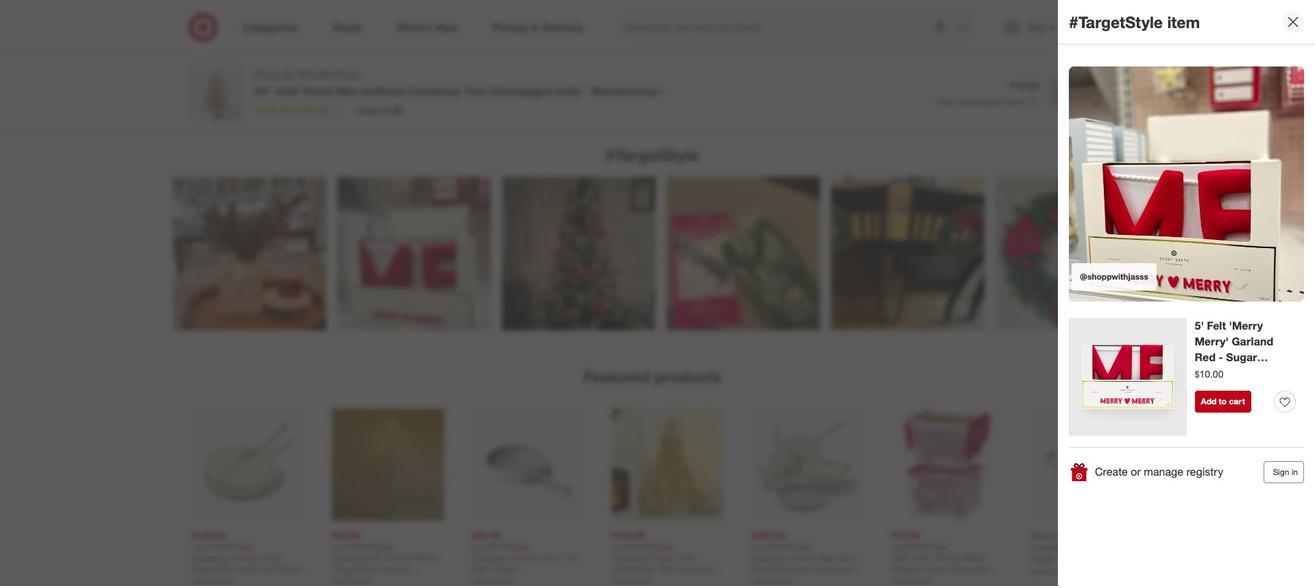 Task type: describe. For each thing, give the bounding box(es) containing it.
caraway home 4.5qt saute pan with lid cream image
[[192, 409, 304, 521]]

christmas inside $45.99 reg $129.99 sale costway 5ft pre-lit white twig birch tree for christmas holiday w/
[[332, 576, 375, 587]]

0 vertical spatial add to cart button
[[1051, 78, 1127, 108]]

$145.00
[[206, 541, 235, 552]]

reg for costway prelit 7.5ft christmas tree flocked xmas snowy tree 4
[[612, 541, 624, 552]]

oven
[[1060, 553, 1082, 565]]

costway prelit 7.5ft christmas tree flocked xmas snowy tree 450 led lights image
[[612, 409, 724, 521]]

user image by @moggiesrule2022 image
[[502, 177, 656, 331]]

$95.00
[[486, 541, 511, 552]]

#targetstyle item dialog
[[1059, 0, 1316, 587]]

search button
[[950, 12, 983, 45]]

$85.50 reg $95.00 sale caraway home 10.5" fry pan cream sponsored
[[472, 529, 579, 586]]

holiday
[[378, 576, 410, 587]]

purchased
[[961, 97, 1000, 107]]

@shoppwithjasss
[[1081, 272, 1149, 282]]

pre-
[[386, 552, 404, 563]]

sale for pre-
[[378, 541, 394, 552]]

create or manage registry
[[1096, 465, 1224, 479]]

user image by @shoppwithjasss image inside #targetstyle item dialog
[[1070, 67, 1305, 302]]

add inside #targetstyle item dialog
[[1202, 397, 1217, 407]]

pan for with
[[219, 564, 236, 575]]

@shoppwithjasss button
[[1070, 67, 1305, 302]]

7.5ft
[[676, 552, 695, 563]]

caraway home 6.5qt dutch oven with lid gray image
[[1032, 409, 1144, 521]]

$74.99
[[892, 529, 920, 541]]

search
[[950, 22, 983, 35]]

user image by @universally_cute image
[[996, 177, 1150, 331]]

6 link
[[1089, 12, 1119, 43]]

home for in
[[1071, 541, 1097, 553]]

reg for costway 5ft pre-lit white twig birch tree for christmas holiday w/ 
[[332, 541, 344, 552]]

tinsel
[[302, 84, 333, 98]]

home for $145.00
[[231, 552, 257, 563]]

item
[[1168, 12, 1201, 31]]

0 horizontal spatial user image by @shoppwithjasss image
[[337, 177, 491, 331]]

garland
[[1233, 335, 1274, 348]]

costway for birch
[[332, 552, 369, 563]]

mini
[[336, 84, 358, 98]]

0 vertical spatial add
[[1060, 86, 1080, 100]]

sponsored down '$549.99'
[[612, 576, 652, 586]]

sponsored inside $130.50 reg $145.00 sale caraway home 4.5qt saute pan with lid cream sponsored
[[192, 576, 232, 586]]

$45.99
[[332, 529, 360, 541]]

only at
[[358, 104, 390, 116]]

0 horizontal spatial to
[[1083, 86, 1094, 100]]

$163.99
[[612, 529, 646, 541]]

online
[[1002, 97, 1025, 107]]

91 link
[[255, 103, 343, 119]]

wondershop™
[[591, 84, 663, 98]]

sale for 4.5qt
[[238, 541, 254, 552]]

caraway home 9pc non-stick ceramic cookware set cream image
[[752, 409, 864, 521]]

cart inside #targetstyle item dialog
[[1230, 397, 1246, 407]]

sugar
[[1227, 350, 1258, 364]]

show more
[[632, 82, 674, 93]]

$130.50
[[192, 529, 226, 541]]

tree down flocked
[[670, 576, 688, 587]]

gold
[[556, 84, 581, 98]]

user image by @carpoolandglitter image
[[173, 177, 326, 331]]

featured products
[[584, 367, 722, 386]]

stick
[[752, 564, 773, 575]]

target
[[1246, 366, 1279, 380]]

caraway for $145.00
[[192, 552, 229, 563]]

5' felt 'merry merry' garland red - sugar paper™ + target link
[[1196, 318, 1297, 380]]

featured
[[584, 367, 650, 386]]

cream inside $85.50 reg $95.00 sale caraway home 10.5" fry pan cream sponsored
[[491, 564, 520, 575]]

$395.00
[[766, 541, 795, 552]]

or
[[1132, 465, 1142, 479]]

red
[[1196, 350, 1216, 364]]

iris usa 2pack 60qt. plastic clear ornament storage box with hinged lid and dividers, clear/red image
[[892, 409, 1004, 521]]

91
[[319, 104, 330, 116]]

price
[[1052, 529, 1075, 541]]

- inside 5' felt 'merry merry' garland red - sugar paper™ + target
[[1219, 350, 1224, 364]]

24"
[[255, 84, 272, 98]]

at
[[381, 104, 390, 116]]

christmas inside $163.99 reg $549.99 sale costway prelit 7.5ft christmas tree flocked xmas snowy tree 4
[[612, 564, 655, 575]]

$129.99
[[346, 541, 375, 552]]

user image by @coastiewifey image
[[831, 177, 985, 331]]

create
[[1096, 465, 1129, 479]]

see price in cart caraway home 6.5qt dutch oven with lid gray sponsored
[[1032, 529, 1142, 576]]

wondershop
[[297, 67, 360, 80]]

saute
[[192, 564, 217, 575]]

all
[[284, 67, 294, 80]]

sign in button
[[1265, 461, 1305, 483]]

#targetstyle item
[[1070, 12, 1201, 31]]

shop all wondershop 24" unlit tinsel mini artificial christmas tree champagne gold - wondershop™
[[255, 67, 663, 98]]

sale inside $74.99 reg $84.99 sale
[[933, 541, 949, 552]]

$10.00 inside #targetstyle item dialog
[[1196, 368, 1224, 380]]

merry'
[[1196, 335, 1230, 348]]

@shoppwithjasss link
[[1070, 67, 1305, 302]]

registry
[[1187, 465, 1224, 479]]

reg for caraway home 4.5qt saute pan with lid cream
[[192, 541, 204, 552]]

set
[[752, 576, 766, 587]]

sponsored down twig
[[332, 576, 372, 586]]

$549.99
[[626, 541, 655, 552]]

flocked
[[679, 564, 713, 575]]

show
[[632, 82, 653, 93]]

9pc
[[820, 552, 836, 563]]

$84.99
[[906, 541, 931, 552]]

with for 4.5qt
[[239, 564, 256, 575]]

tree down prelit
[[658, 564, 676, 575]]

white
[[414, 552, 439, 563]]

$355.50
[[752, 529, 786, 541]]



Task type: vqa. For each thing, say whether or not it's contained in the screenshot.
'Décor'
no



Task type: locate. For each thing, give the bounding box(es) containing it.
twig
[[332, 564, 351, 575]]

home left 10.5"
[[511, 552, 537, 563]]

christmas
[[408, 84, 462, 98], [612, 564, 655, 575], [332, 576, 375, 587]]

when
[[937, 97, 959, 107]]

1 vertical spatial #targetstyle
[[606, 146, 700, 165]]

0 vertical spatial #targetstyle
[[1070, 12, 1164, 31]]

6 sale from the left
[[933, 541, 949, 552]]

1 vertical spatial $10.00
[[1196, 368, 1224, 380]]

0 vertical spatial christmas
[[408, 84, 462, 98]]

3 sale from the left
[[513, 541, 529, 552]]

1 pan from the left
[[219, 564, 236, 575]]

0 horizontal spatial $10.00
[[1011, 80, 1040, 91]]

-
[[584, 84, 588, 98], [1219, 350, 1224, 364]]

caraway up stick
[[752, 552, 789, 563]]

home left 4.5qt
[[231, 552, 257, 563]]

add
[[1060, 86, 1080, 100], [1202, 397, 1217, 407]]

$45.99 reg $129.99 sale costway 5ft pre-lit white twig birch tree for christmas holiday w/ 
[[332, 529, 439, 587]]

lid for 6.5qt
[[1106, 553, 1119, 565]]

add right online
[[1060, 86, 1080, 100]]

in
[[1292, 467, 1299, 477], [1077, 529, 1085, 541]]

6 reg from the left
[[892, 541, 904, 552]]

costway
[[332, 552, 369, 563], [612, 552, 649, 563]]

fry
[[565, 552, 579, 563]]

1 vertical spatial cart
[[1230, 397, 1246, 407]]

caraway up saute
[[192, 552, 229, 563]]

reg down $45.99
[[332, 541, 344, 552]]

sale inside $163.99 reg $549.99 sale costway prelit 7.5ft christmas tree flocked xmas snowy tree 4
[[658, 541, 674, 552]]

4 reg from the left
[[612, 541, 624, 552]]

with inside 'see price in cart caraway home 6.5qt dutch oven with lid gray sponsored'
[[1085, 553, 1103, 565]]

$74.99 reg $84.99 sale
[[892, 529, 949, 552]]

reg inside $85.50 reg $95.00 sale caraway home 10.5" fry pan cream sponsored
[[472, 541, 484, 552]]

2 sale from the left
[[378, 541, 394, 552]]

caraway for $395.00
[[752, 552, 789, 563]]

1 horizontal spatial add
[[1202, 397, 1217, 407]]

$163.99 reg $549.99 sale costway prelit 7.5ft christmas tree flocked xmas snowy tree 4
[[612, 529, 713, 587]]

pan right saute
[[219, 564, 236, 575]]

costway up twig
[[332, 552, 369, 563]]

lid down 4.5qt
[[259, 564, 272, 575]]

reg inside $45.99 reg $129.99 sale costway 5ft pre-lit white twig birch tree for christmas holiday w/
[[332, 541, 344, 552]]

reg down $85.50 on the bottom left
[[472, 541, 484, 552]]

'merry
[[1230, 319, 1264, 333]]

cream inside $130.50 reg $145.00 sale caraway home 4.5qt saute pan with lid cream sponsored
[[275, 564, 304, 575]]

cream
[[275, 564, 304, 575], [491, 564, 520, 575], [769, 576, 798, 587]]

reg inside $74.99 reg $84.99 sale
[[892, 541, 904, 552]]

0 horizontal spatial -
[[584, 84, 588, 98]]

sponsored down saute
[[192, 576, 232, 586]]

reg down $130.50
[[192, 541, 204, 552]]

shop
[[255, 67, 281, 80]]

1 horizontal spatial -
[[1219, 350, 1224, 364]]

1 horizontal spatial add to cart button
[[1196, 391, 1252, 413]]

0 horizontal spatial cream
[[275, 564, 304, 575]]

only
[[358, 104, 379, 116]]

sponsored inside $85.50 reg $95.00 sale caraway home 10.5" fry pan cream sponsored
[[472, 576, 512, 586]]

felt
[[1208, 319, 1227, 333]]

1 horizontal spatial in
[[1292, 467, 1299, 477]]

2 vertical spatial christmas
[[332, 576, 375, 587]]

lid inside 'see price in cart caraway home 6.5qt dutch oven with lid gray sponsored'
[[1106, 553, 1119, 565]]

home up ceramic
[[791, 552, 817, 563]]

0 horizontal spatial #targetstyle
[[606, 146, 700, 165]]

xmas
[[612, 576, 636, 587]]

pan for cream
[[472, 564, 488, 575]]

caraway for in
[[1032, 541, 1069, 553]]

1 horizontal spatial #targetstyle
[[1070, 12, 1164, 31]]

sale inside $45.99 reg $129.99 sale costway 5ft pre-lit white twig birch tree for christmas holiday w/
[[378, 541, 394, 552]]

6.5qt
[[1100, 541, 1122, 553]]

caraway for $95.00
[[472, 552, 509, 563]]

lid for 4.5qt
[[259, 564, 272, 575]]

1 horizontal spatial christmas
[[408, 84, 462, 98]]

caraway down $85.50 on the bottom left
[[472, 552, 509, 563]]

1 vertical spatial add to cart button
[[1196, 391, 1252, 413]]

home for $395.00
[[791, 552, 817, 563]]

add to cart down paper™
[[1202, 397, 1246, 407]]

1 vertical spatial -
[[1219, 350, 1224, 364]]

0 horizontal spatial with
[[239, 564, 256, 575]]

$355.50 reg $395.00 sale caraway home 9pc non- stick ceramic cookware set cream
[[752, 529, 860, 587]]

sponsored down dutch
[[1032, 565, 1072, 576]]

1 reg from the left
[[192, 541, 204, 552]]

tree left 'champagne'
[[465, 84, 487, 98]]

2 costway from the left
[[612, 552, 649, 563]]

sale left 7.5ft
[[658, 541, 674, 552]]

2 horizontal spatial cream
[[769, 576, 798, 587]]

cookware
[[814, 564, 858, 575]]

sponsored down '$95.00'
[[472, 576, 512, 586]]

see
[[1032, 529, 1049, 541]]

cream down 4.5qt
[[275, 564, 304, 575]]

add to cart down 6 link
[[1060, 86, 1118, 100]]

0 vertical spatial -
[[584, 84, 588, 98]]

0 vertical spatial in
[[1292, 467, 1299, 477]]

reg down $74.99
[[892, 541, 904, 552]]

reg down the "$163.99"
[[612, 541, 624, 552]]

add to cart button down 6 link
[[1051, 78, 1127, 108]]

add to cart inside #targetstyle item dialog
[[1202, 397, 1246, 407]]

w/
[[413, 576, 424, 587]]

in right sign
[[1292, 467, 1299, 477]]

reg for caraway home 9pc non- stick ceramic cookware set cream
[[752, 541, 764, 552]]

with right saute
[[239, 564, 256, 575]]

1 horizontal spatial lid
[[1106, 553, 1119, 565]]

image of 24" unlit tinsel mini artificial christmas tree champagne gold - wondershop™ image
[[189, 66, 244, 121]]

4.5qt
[[260, 552, 282, 563]]

manage
[[1145, 465, 1184, 479]]

products
[[655, 367, 722, 386]]

home inside 'see price in cart caraway home 6.5qt dutch oven with lid gray sponsored'
[[1071, 541, 1097, 553]]

sponsored inside 'see price in cart caraway home 6.5qt dutch oven with lid gray sponsored'
[[1032, 565, 1072, 576]]

2 vertical spatial cart
[[1088, 529, 1107, 541]]

dutch
[[1032, 553, 1057, 565]]

0 horizontal spatial add to cart button
[[1051, 78, 1127, 108]]

reg for caraway home 10.5" fry pan cream
[[472, 541, 484, 552]]

gray
[[1121, 553, 1142, 565]]

to down paper™
[[1220, 397, 1228, 407]]

add to cart button down paper™
[[1196, 391, 1252, 413]]

cream down ceramic
[[769, 576, 798, 587]]

$10.00 up online
[[1011, 80, 1040, 91]]

1 horizontal spatial pan
[[472, 564, 488, 575]]

home inside $130.50 reg $145.00 sale caraway home 4.5qt saute pan with lid cream sponsored
[[231, 552, 257, 563]]

0 horizontal spatial lid
[[259, 564, 272, 575]]

caraway home 10.5" fry pan cream image
[[472, 409, 584, 521]]

- right the red
[[1219, 350, 1224, 364]]

1 vertical spatial christmas
[[612, 564, 655, 575]]

sale right $395.00
[[797, 541, 814, 552]]

6
[[1110, 14, 1114, 23]]

cart inside 'see price in cart caraway home 6.5qt dutch oven with lid gray sponsored'
[[1088, 529, 1107, 541]]

1 vertical spatial add
[[1202, 397, 1217, 407]]

$130.50 reg $145.00 sale caraway home 4.5qt saute pan with lid cream sponsored
[[192, 529, 304, 586]]

sponsored down stick
[[752, 576, 792, 586]]

tree up holiday
[[379, 564, 397, 575]]

#targetstyle for #targetstyle
[[606, 146, 700, 165]]

unlit
[[275, 84, 299, 98]]

sale right $145.00
[[238, 541, 254, 552]]

for
[[399, 564, 411, 575]]

1 horizontal spatial costway
[[612, 552, 649, 563]]

home up "oven"
[[1071, 541, 1097, 553]]

pan inside $130.50 reg $145.00 sale caraway home 4.5qt saute pan with lid cream sponsored
[[219, 564, 236, 575]]

sign
[[1274, 467, 1290, 477]]

pan
[[219, 564, 236, 575], [472, 564, 488, 575]]

0 horizontal spatial christmas
[[332, 576, 375, 587]]

1 horizontal spatial to
[[1220, 397, 1228, 407]]

sale right '$95.00'
[[513, 541, 529, 552]]

0 vertical spatial $10.00
[[1011, 80, 1040, 91]]

#targetstyle inside dialog
[[1070, 12, 1164, 31]]

pan down '$95.00'
[[472, 564, 488, 575]]

with
[[1085, 553, 1103, 565], [239, 564, 256, 575]]

tree inside $45.99 reg $129.99 sale costway 5ft pre-lit white twig birch tree for christmas holiday w/
[[379, 564, 397, 575]]

non-
[[839, 552, 860, 563]]

0 horizontal spatial add to cart
[[1060, 86, 1118, 100]]

with inside $130.50 reg $145.00 sale caraway home 4.5qt saute pan with lid cream sponsored
[[239, 564, 256, 575]]

2 pan from the left
[[472, 564, 488, 575]]

ceramic
[[776, 564, 812, 575]]

christmas up 'xmas'
[[612, 564, 655, 575]]

user image by @shoppwithjasss image
[[1070, 67, 1305, 302], [337, 177, 491, 331]]

cream down '$95.00'
[[491, 564, 520, 575]]

paper™
[[1196, 366, 1233, 380]]

snowy
[[638, 576, 667, 587]]

0 vertical spatial cart
[[1097, 86, 1118, 100]]

5' felt 'merry merry' garland red - sugar paper™ + target
[[1196, 319, 1279, 380]]

costway down the "$163.99"
[[612, 552, 649, 563]]

reg inside $355.50 reg $395.00 sale caraway home 9pc non- stick ceramic cookware set cream
[[752, 541, 764, 552]]

$10.00 down the red
[[1196, 368, 1224, 380]]

add down paper™
[[1202, 397, 1217, 407]]

home inside $85.50 reg $95.00 sale caraway home 10.5" fry pan cream sponsored
[[511, 552, 537, 563]]

artificial
[[361, 84, 405, 98]]

costway for xmas
[[612, 552, 649, 563]]

What can we help you find? suggestions appear below search field
[[618, 12, 960, 43]]

lit
[[404, 552, 411, 563]]

costway inside $163.99 reg $549.99 sale costway prelit 7.5ft christmas tree flocked xmas snowy tree 4
[[612, 552, 649, 563]]

sale for 7.5ft
[[658, 541, 674, 552]]

in inside 'see price in cart caraway home 6.5qt dutch oven with lid gray sponsored'
[[1077, 529, 1085, 541]]

sale inside $355.50 reg $395.00 sale caraway home 9pc non- stick ceramic cookware set cream
[[797, 541, 814, 552]]

reg inside $163.99 reg $549.99 sale costway prelit 7.5ft christmas tree flocked xmas snowy tree 4
[[612, 541, 624, 552]]

cream inside $355.50 reg $395.00 sale caraway home 9pc non- stick ceramic cookware set cream
[[769, 576, 798, 587]]

lid inside $130.50 reg $145.00 sale caraway home 4.5qt saute pan with lid cream sponsored
[[259, 564, 272, 575]]

lid down 6.5qt
[[1106, 553, 1119, 565]]

10.5"
[[540, 552, 563, 563]]

in inside button
[[1292, 467, 1299, 477]]

1 vertical spatial to
[[1220, 397, 1228, 407]]

lid
[[1106, 553, 1119, 565], [259, 564, 272, 575]]

tree
[[465, 84, 487, 98], [379, 564, 397, 575], [658, 564, 676, 575], [670, 576, 688, 587]]

1 horizontal spatial user image by @shoppwithjasss image
[[1070, 67, 1305, 302]]

costway inside $45.99 reg $129.99 sale costway 5ft pre-lit white twig birch tree for christmas holiday w/
[[332, 552, 369, 563]]

1 vertical spatial add to cart
[[1202, 397, 1246, 407]]

reg inside $130.50 reg $145.00 sale caraway home 4.5qt saute pan with lid cream sponsored
[[192, 541, 204, 552]]

sale for 10.5"
[[513, 541, 529, 552]]

costway 5ft pre-lit white twig birch tree for christmas holiday w/ 72 led lights image
[[332, 409, 444, 521]]

pan inside $85.50 reg $95.00 sale caraway home 10.5" fry pan cream sponsored
[[472, 564, 488, 575]]

in right price
[[1077, 529, 1085, 541]]

$85.50
[[472, 529, 500, 541]]

cart down +
[[1230, 397, 1246, 407]]

sale right $84.99
[[933, 541, 949, 552]]

reg
[[192, 541, 204, 552], [332, 541, 344, 552], [472, 541, 484, 552], [612, 541, 624, 552], [752, 541, 764, 552], [892, 541, 904, 552]]

champagne
[[490, 84, 553, 98]]

1 vertical spatial in
[[1077, 529, 1085, 541]]

5'
[[1196, 319, 1205, 333]]

0 horizontal spatial add
[[1060, 86, 1080, 100]]

to
[[1083, 86, 1094, 100], [1220, 397, 1228, 407]]

- right gold
[[584, 84, 588, 98]]

5' felt 'merry merry' garland red - sugar paper™ + target image
[[1070, 318, 1187, 436]]

2 horizontal spatial christmas
[[612, 564, 655, 575]]

+
[[1236, 366, 1243, 380]]

1 horizontal spatial with
[[1085, 553, 1103, 565]]

sponsored down $84.99
[[892, 576, 932, 586]]

caraway inside 'see price in cart caraway home 6.5qt dutch oven with lid gray sponsored'
[[1032, 541, 1069, 553]]

christmas right the artificial
[[408, 84, 462, 98]]

5 reg from the left
[[752, 541, 764, 552]]

home inside $355.50 reg $395.00 sale caraway home 9pc non- stick ceramic cookware set cream
[[791, 552, 817, 563]]

caraway inside $85.50 reg $95.00 sale caraway home 10.5" fry pan cream sponsored
[[472, 552, 509, 563]]

0 vertical spatial to
[[1083, 86, 1094, 100]]

with for 6.5qt
[[1085, 553, 1103, 565]]

birch
[[354, 564, 376, 575]]

sale inside $85.50 reg $95.00 sale caraway home 10.5" fry pan cream sponsored
[[513, 541, 529, 552]]

4 sale from the left
[[658, 541, 674, 552]]

home
[[1071, 541, 1097, 553], [231, 552, 257, 563], [511, 552, 537, 563], [791, 552, 817, 563]]

1 horizontal spatial add to cart
[[1202, 397, 1246, 407]]

sale for 9pc
[[797, 541, 814, 552]]

add to cart button
[[1051, 78, 1127, 108], [1196, 391, 1252, 413]]

1 horizontal spatial $10.00
[[1196, 368, 1224, 380]]

cart down 6 link
[[1097, 86, 1118, 100]]

reg down "$355.50"
[[752, 541, 764, 552]]

1 horizontal spatial cream
[[491, 564, 520, 575]]

sponsored
[[1032, 565, 1072, 576], [192, 576, 232, 586], [332, 576, 372, 586], [472, 576, 512, 586], [612, 576, 652, 586], [752, 576, 792, 586], [892, 576, 932, 586]]

0 horizontal spatial in
[[1077, 529, 1085, 541]]

to inside #targetstyle item dialog
[[1220, 397, 1228, 407]]

when purchased online
[[937, 97, 1025, 107]]

sale inside $130.50 reg $145.00 sale caraway home 4.5qt saute pan with lid cream sponsored
[[238, 541, 254, 552]]

#targetstyle left item at the top of the page
[[1070, 12, 1164, 31]]

caraway inside $355.50 reg $395.00 sale caraway home 9pc non- stick ceramic cookware set cream
[[752, 552, 789, 563]]

- inside shop all wondershop 24" unlit tinsel mini artificial christmas tree champagne gold - wondershop™
[[584, 84, 588, 98]]

caraway
[[1032, 541, 1069, 553], [192, 552, 229, 563], [472, 552, 509, 563], [752, 552, 789, 563]]

0 horizontal spatial pan
[[219, 564, 236, 575]]

show more button
[[457, 77, 849, 99]]

sign in
[[1274, 467, 1299, 477]]

#targetstyle for #targetstyle item
[[1070, 12, 1164, 31]]

sale
[[238, 541, 254, 552], [378, 541, 394, 552], [513, 541, 529, 552], [658, 541, 674, 552], [797, 541, 814, 552], [933, 541, 949, 552]]

home for $95.00
[[511, 552, 537, 563]]

user image by @midnightcraftwithme image
[[667, 177, 820, 331]]

add to cart
[[1060, 86, 1118, 100], [1202, 397, 1246, 407]]

tree inside shop all wondershop 24" unlit tinsel mini artificial christmas tree champagne gold - wondershop™
[[465, 84, 487, 98]]

christmas down birch
[[332, 576, 375, 587]]

3 reg from the left
[[472, 541, 484, 552]]

0 vertical spatial add to cart
[[1060, 86, 1118, 100]]

cart up 6.5qt
[[1088, 529, 1107, 541]]

0 horizontal spatial costway
[[332, 552, 369, 563]]

#targetstyle down show more button
[[606, 146, 700, 165]]

sale left lit
[[378, 541, 394, 552]]

2 reg from the left
[[332, 541, 344, 552]]

5 sale from the left
[[797, 541, 814, 552]]

1 costway from the left
[[332, 552, 369, 563]]

1 sale from the left
[[238, 541, 254, 552]]

to down 6 link
[[1083, 86, 1094, 100]]

caraway up dutch
[[1032, 541, 1069, 553]]

christmas inside shop all wondershop 24" unlit tinsel mini artificial christmas tree champagne gold - wondershop™
[[408, 84, 462, 98]]

with down 6.5qt
[[1085, 553, 1103, 565]]

caraway inside $130.50 reg $145.00 sale caraway home 4.5qt saute pan with lid cream sponsored
[[192, 552, 229, 563]]

prelit
[[652, 552, 673, 563]]



